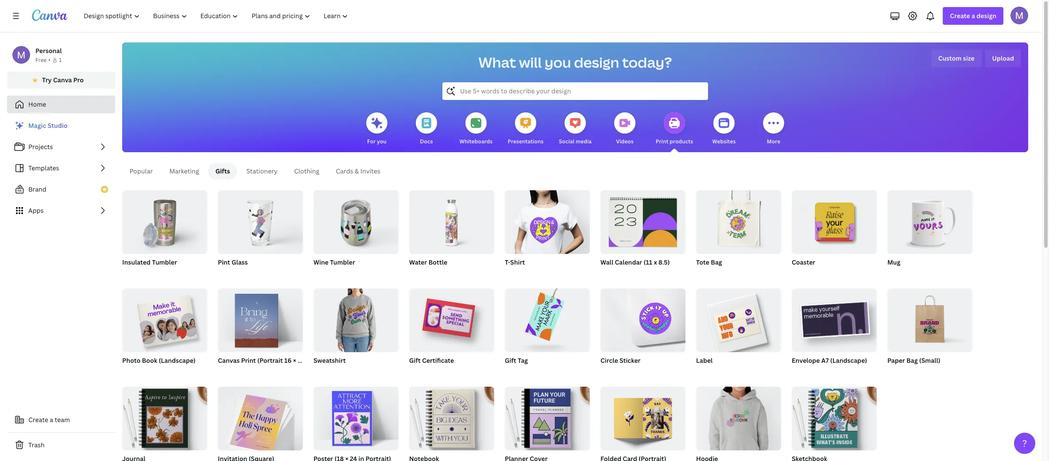 Task type: describe. For each thing, give the bounding box(es) containing it.
create for create a team
[[28, 416, 48, 425]]

t-shirt group
[[505, 187, 590, 278]]

0 horizontal spatial design
[[574, 53, 620, 72]]

5.5 × 4.3 in button
[[410, 368, 445, 377]]

label
[[697, 357, 713, 365]]

Search search field
[[460, 83, 691, 100]]

group for tote bag group
[[697, 187, 782, 254]]

1 100 from the left
[[601, 368, 611, 376]]

canvas
[[218, 357, 240, 365]]

group for wine tumbler group
[[314, 187, 399, 254]]

more
[[768, 138, 781, 145]]

group for paper bag (small) group
[[888, 285, 973, 353]]

tag
[[518, 357, 528, 365]]

20
[[298, 357, 306, 365]]

book
[[142, 357, 157, 365]]

circle sticker 100 × 100 mm
[[601, 357, 641, 376]]

try canva pro
[[42, 76, 84, 84]]

whiteboards button
[[460, 106, 493, 152]]

group for journal group
[[122, 384, 207, 451]]

custom size
[[939, 54, 975, 62]]

for you button
[[367, 106, 388, 152]]

water
[[410, 258, 427, 267]]

11
[[122, 368, 128, 376]]

group for sketchbook group
[[792, 384, 878, 451]]

what
[[479, 53, 517, 72]]

trash
[[28, 441, 45, 450]]

products
[[670, 138, 694, 145]]

list containing magic studio
[[7, 117, 115, 220]]

glass
[[232, 258, 248, 267]]

custom
[[939, 54, 962, 62]]

websites
[[713, 138, 736, 145]]

will
[[519, 53, 542, 72]]

print products button
[[656, 106, 694, 152]]

sketchbook group
[[792, 384, 878, 462]]

create a design button
[[944, 7, 1004, 25]]

cards & invites button
[[329, 163, 388, 180]]

group for folded card (portrait) group
[[601, 384, 686, 451]]

insulated
[[122, 258, 151, 267]]

group for the insulated tumbler group
[[122, 187, 207, 254]]

group for mug group
[[888, 187, 973, 254]]

group for gift certificate 'group' at the left bottom of the page
[[410, 285, 495, 353]]

apps
[[28, 207, 44, 215]]

try canva pro button
[[7, 72, 115, 89]]

insulated tumbler
[[122, 258, 177, 267]]

docs button
[[416, 106, 437, 152]]

photo book (landscape) group
[[122, 285, 207, 377]]

circle sticker group
[[601, 285, 686, 377]]

templates link
[[7, 160, 115, 177]]

media
[[576, 138, 592, 145]]

group for pint glass group
[[218, 187, 303, 254]]

group for gift tag group
[[505, 285, 590, 353]]

label group
[[697, 285, 782, 377]]

for
[[367, 138, 376, 145]]

top level navigation element
[[78, 7, 356, 25]]

canvas print (portrait 16 × 20 in)
[[218, 357, 315, 365]]

group for poster (18 × 24 in portrait) group
[[314, 384, 399, 451]]

group for notebook group
[[410, 384, 495, 451]]

paper
[[888, 357, 906, 365]]

(small)
[[920, 357, 941, 365]]

tumbler for insulated tumbler
[[152, 258, 177, 267]]

create a design
[[951, 12, 997, 20]]

tote
[[697, 258, 710, 267]]

16
[[285, 357, 292, 365]]

invitation (square) group
[[218, 384, 303, 462]]

gifts button
[[209, 163, 237, 180]]

tote bag group
[[697, 187, 782, 278]]

canvas print (portrait 16 × 20 in) group
[[218, 285, 315, 377]]

stationery button
[[239, 163, 285, 180]]

for you
[[367, 138, 387, 145]]

try
[[42, 76, 52, 84]]

popular button
[[122, 163, 160, 180]]

invites
[[361, 167, 381, 176]]

templates
[[28, 164, 59, 172]]

certificate
[[422, 357, 454, 365]]

free •
[[35, 56, 50, 64]]

bag for tote
[[711, 258, 723, 267]]

websites button
[[713, 106, 736, 152]]

create a team button
[[7, 412, 115, 429]]

sticker
[[620, 357, 641, 365]]

trash link
[[7, 437, 115, 455]]

1
[[59, 56, 62, 64]]

2 100 from the left
[[616, 368, 627, 376]]

apps link
[[7, 202, 115, 220]]

insulated tumbler group
[[122, 187, 207, 278]]

folded card (portrait) group
[[601, 384, 686, 462]]

projects
[[28, 143, 53, 151]]

t-
[[505, 258, 511, 267]]

group for "label" group
[[697, 285, 782, 353]]

in)
[[307, 357, 315, 365]]

social media
[[559, 138, 592, 145]]

magic
[[28, 121, 46, 130]]

group for envelope a7 (landscape) group
[[792, 285, 878, 353]]

clothing button
[[287, 163, 327, 180]]

cards
[[336, 167, 354, 176]]

mug group
[[888, 187, 973, 278]]

magic studio
[[28, 121, 68, 130]]

group for canvas print (portrait 16 × 20 in) group
[[218, 285, 303, 353]]

a7
[[822, 357, 829, 365]]

× inside gift certificate 5.5 × 4.3 in
[[418, 368, 421, 376]]

(landscape) for envelope a7 (landscape)
[[831, 357, 868, 365]]

in inside the photo book (landscape) 11 × 8.5 in
[[142, 368, 147, 376]]

4.3
[[422, 368, 430, 376]]

upload button
[[986, 50, 1022, 67]]

popular
[[130, 167, 153, 176]]

presentations
[[508, 138, 544, 145]]

free
[[35, 56, 47, 64]]

social
[[559, 138, 575, 145]]



Task type: locate. For each thing, give the bounding box(es) containing it.
create inside button
[[28, 416, 48, 425]]

in right 8.5
[[142, 368, 147, 376]]

create a team
[[28, 416, 70, 425]]

group
[[122, 187, 207, 254], [218, 187, 303, 254], [314, 187, 399, 254], [410, 187, 495, 254], [505, 187, 590, 254], [601, 187, 686, 254], [697, 187, 782, 254], [792, 187, 878, 254], [888, 187, 973, 254], [122, 285, 207, 353], [218, 285, 303, 353], [314, 285, 399, 353], [410, 285, 495, 353], [505, 285, 590, 353], [601, 285, 686, 353], [697, 285, 782, 353], [792, 285, 878, 353], [888, 285, 973, 353], [122, 384, 207, 451], [218, 384, 303, 454], [314, 384, 399, 451], [410, 384, 495, 451], [505, 384, 590, 451], [601, 384, 686, 451], [697, 384, 782, 451], [792, 384, 878, 451]]

a left team
[[50, 416, 53, 425]]

in right 4.3
[[431, 368, 436, 376]]

you inside button
[[377, 138, 387, 145]]

more button
[[764, 106, 785, 152]]

pint
[[218, 258, 230, 267]]

upload
[[993, 54, 1015, 62]]

envelope a7 (landscape)
[[792, 357, 868, 365]]

0 horizontal spatial tumbler
[[152, 258, 177, 267]]

water bottle
[[410, 258, 448, 267]]

videos button
[[615, 106, 636, 152]]

x
[[654, 258, 658, 267]]

1 horizontal spatial tumbler
[[330, 258, 355, 267]]

videos
[[617, 138, 634, 145]]

what will you design today?
[[479, 53, 673, 72]]

journal group
[[122, 384, 207, 462]]

1 vertical spatial bag
[[907, 357, 919, 365]]

canva
[[53, 76, 72, 84]]

tumbler for wine tumbler
[[330, 258, 355, 267]]

(landscape) for photo book (landscape) 11 × 8.5 in
[[159, 357, 196, 365]]

tumbler inside wine tumbler group
[[330, 258, 355, 267]]

?
[[1023, 438, 1028, 450]]

2 in from the left
[[431, 368, 436, 376]]

0 horizontal spatial print
[[241, 357, 256, 365]]

coaster group
[[792, 187, 878, 278]]

2 (landscape) from the left
[[831, 357, 868, 365]]

gift left tag
[[505, 357, 517, 365]]

photo book (landscape) 11 × 8.5 in
[[122, 357, 196, 376]]

group for coaster group
[[792, 187, 878, 254]]

pint glass
[[218, 258, 248, 267]]

create up custom size
[[951, 12, 971, 20]]

× down 'circle'
[[612, 368, 615, 376]]

whiteboards
[[460, 138, 493, 145]]

group for photo book (landscape) group
[[122, 285, 207, 353]]

group for the invitation (square) group
[[218, 384, 303, 454]]

docs
[[420, 138, 433, 145]]

1 horizontal spatial design
[[977, 12, 997, 20]]

× inside the photo book (landscape) 11 × 8.5 in
[[129, 368, 132, 376]]

water bottle group
[[410, 187, 495, 278]]

a for team
[[50, 416, 53, 425]]

1 horizontal spatial a
[[972, 12, 976, 20]]

shirt
[[511, 258, 525, 267]]

2 gift from the left
[[505, 357, 517, 365]]

? button
[[1015, 433, 1036, 455]]

1 tumbler from the left
[[152, 258, 177, 267]]

1 horizontal spatial gift
[[505, 357, 517, 365]]

mug
[[888, 258, 901, 267]]

wall calendar (11 x 8.5)
[[601, 258, 670, 267]]

paper bag (small) group
[[888, 285, 973, 377]]

100 × 100 mm button
[[601, 368, 646, 377]]

group for wall calendar (11 x 8.5) group
[[601, 187, 686, 254]]

notebook group
[[410, 384, 495, 462]]

8.5)
[[659, 258, 670, 267]]

× right the 16
[[293, 357, 296, 365]]

gift tag
[[505, 357, 528, 365]]

1 horizontal spatial bag
[[907, 357, 919, 365]]

1 horizontal spatial (landscape)
[[831, 357, 868, 365]]

(landscape) inside the photo book (landscape) 11 × 8.5 in
[[159, 357, 196, 365]]

×
[[293, 357, 296, 365], [129, 368, 132, 376], [418, 368, 421, 376], [612, 368, 615, 376]]

group inside canvas print (portrait 16 × 20 in) group
[[218, 285, 303, 353]]

1 horizontal spatial 100
[[616, 368, 627, 376]]

(landscape) right a7
[[831, 357, 868, 365]]

magic studio link
[[7, 117, 115, 135]]

1 vertical spatial a
[[50, 416, 53, 425]]

create inside dropdown button
[[951, 12, 971, 20]]

1 vertical spatial you
[[377, 138, 387, 145]]

wall
[[601, 258, 614, 267]]

hoodie group
[[697, 384, 782, 462]]

marketing button
[[162, 163, 207, 180]]

home link
[[7, 96, 115, 113]]

100 down 'circle'
[[601, 368, 611, 376]]

gift certificate group
[[410, 285, 495, 377]]

gift for gift certificate 5.5 × 4.3 in
[[410, 357, 421, 365]]

in
[[142, 368, 147, 376], [431, 368, 436, 376]]

envelope
[[792, 357, 821, 365]]

11 × 8.5 in button
[[122, 368, 156, 377]]

design inside dropdown button
[[977, 12, 997, 20]]

bag
[[711, 258, 723, 267], [907, 357, 919, 365]]

print inside canvas print (portrait 16 × 20 in) group
[[241, 357, 256, 365]]

0 horizontal spatial 100
[[601, 368, 611, 376]]

0 horizontal spatial you
[[377, 138, 387, 145]]

1 horizontal spatial you
[[545, 53, 572, 72]]

gift
[[410, 357, 421, 365], [505, 357, 517, 365]]

gift for gift tag
[[505, 357, 517, 365]]

gift inside gift certificate 5.5 × 4.3 in
[[410, 357, 421, 365]]

bag right paper
[[907, 357, 919, 365]]

you
[[545, 53, 572, 72], [377, 138, 387, 145]]

planner cover group
[[505, 384, 590, 462]]

wine tumbler group
[[314, 187, 399, 278]]

1 in from the left
[[142, 368, 147, 376]]

1 vertical spatial print
[[241, 357, 256, 365]]

a inside button
[[50, 416, 53, 425]]

print products
[[656, 138, 694, 145]]

circle
[[601, 357, 619, 365]]

group for t-shirt group
[[505, 187, 590, 254]]

group for hoodie group
[[697, 384, 782, 451]]

create for create a design
[[951, 12, 971, 20]]

bottle
[[429, 258, 448, 267]]

0 horizontal spatial (landscape)
[[159, 357, 196, 365]]

poster (18 × 24 in portrait) group
[[314, 384, 399, 462]]

100 left mm
[[616, 368, 627, 376]]

0 vertical spatial bag
[[711, 258, 723, 267]]

group for sweatshirt group
[[314, 285, 399, 353]]

1 horizontal spatial in
[[431, 368, 436, 376]]

sweatshirt
[[314, 357, 346, 365]]

1 vertical spatial create
[[28, 416, 48, 425]]

0 vertical spatial print
[[656, 138, 669, 145]]

bag for paper
[[907, 357, 919, 365]]

you right will
[[545, 53, 572, 72]]

tumbler inside the insulated tumbler group
[[152, 258, 177, 267]]

personal
[[35, 47, 62, 55]]

1 gift from the left
[[410, 357, 421, 365]]

× inside group
[[293, 357, 296, 365]]

0 vertical spatial design
[[977, 12, 997, 20]]

0 horizontal spatial a
[[50, 416, 53, 425]]

brand
[[28, 185, 46, 194]]

projects link
[[7, 138, 115, 156]]

group for planner cover group
[[505, 384, 590, 451]]

design left maria williams image
[[977, 12, 997, 20]]

(landscape) right book
[[159, 357, 196, 365]]

gift certificate 5.5 × 4.3 in
[[410, 357, 454, 376]]

(landscape)
[[159, 357, 196, 365], [831, 357, 868, 365]]

you right for
[[377, 138, 387, 145]]

0 horizontal spatial bag
[[711, 258, 723, 267]]

tumbler right insulated
[[152, 258, 177, 267]]

tumbler
[[152, 258, 177, 267], [330, 258, 355, 267]]

0 horizontal spatial in
[[142, 368, 147, 376]]

bag right tote
[[711, 258, 723, 267]]

100
[[601, 368, 611, 376], [616, 368, 627, 376]]

wine tumbler
[[314, 258, 355, 267]]

team
[[55, 416, 70, 425]]

size
[[964, 54, 975, 62]]

envelope a7 (landscape) group
[[792, 285, 878, 377]]

paper bag (small)
[[888, 357, 941, 365]]

t-shirt
[[505, 258, 525, 267]]

marketing
[[169, 167, 199, 176]]

wall calendar (11 x 8.5) group
[[601, 187, 686, 278]]

tote bag
[[697, 258, 723, 267]]

•
[[48, 56, 50, 64]]

group for the water bottle group
[[410, 187, 495, 254]]

5.5
[[410, 368, 417, 376]]

gift up 5.5
[[410, 357, 421, 365]]

× inside circle sticker 100 × 100 mm
[[612, 368, 615, 376]]

0 vertical spatial a
[[972, 12, 976, 20]]

a for design
[[972, 12, 976, 20]]

a inside dropdown button
[[972, 12, 976, 20]]

calendar
[[615, 258, 643, 267]]

&
[[355, 167, 359, 176]]

a up size
[[972, 12, 976, 20]]

brand link
[[7, 181, 115, 199]]

stationery
[[246, 167, 278, 176]]

× right 11
[[129, 368, 132, 376]]

cards & invites
[[336, 167, 381, 176]]

gifts
[[216, 167, 230, 176]]

tumbler right wine
[[330, 258, 355, 267]]

maria williams image
[[1011, 7, 1029, 24]]

None search field
[[443, 82, 709, 100]]

gift inside group
[[505, 357, 517, 365]]

list
[[7, 117, 115, 220]]

1 vertical spatial design
[[574, 53, 620, 72]]

studio
[[48, 121, 68, 130]]

1 horizontal spatial print
[[656, 138, 669, 145]]

0 horizontal spatial create
[[28, 416, 48, 425]]

print inside print products button
[[656, 138, 669, 145]]

1 (landscape) from the left
[[159, 357, 196, 365]]

gift tag group
[[505, 285, 590, 377]]

print left "products"
[[656, 138, 669, 145]]

photo
[[122, 357, 141, 365]]

create left team
[[28, 416, 48, 425]]

0 horizontal spatial gift
[[410, 357, 421, 365]]

print right canvas
[[241, 357, 256, 365]]

8.5
[[133, 368, 141, 376]]

group for circle sticker group
[[601, 285, 686, 353]]

(portrait
[[258, 357, 283, 365]]

0 vertical spatial create
[[951, 12, 971, 20]]

in inside gift certificate 5.5 × 4.3 in
[[431, 368, 436, 376]]

clothing
[[294, 167, 320, 176]]

a
[[972, 12, 976, 20], [50, 416, 53, 425]]

0 vertical spatial you
[[545, 53, 572, 72]]

design up the search search box
[[574, 53, 620, 72]]

2 tumbler from the left
[[330, 258, 355, 267]]

× right 5.5
[[418, 368, 421, 376]]

pint glass group
[[218, 187, 303, 278]]

1 horizontal spatial create
[[951, 12, 971, 20]]

sweatshirt group
[[314, 285, 399, 377]]



Task type: vqa. For each thing, say whether or not it's contained in the screenshot.
the 'canva assistant' IMAGE
no



